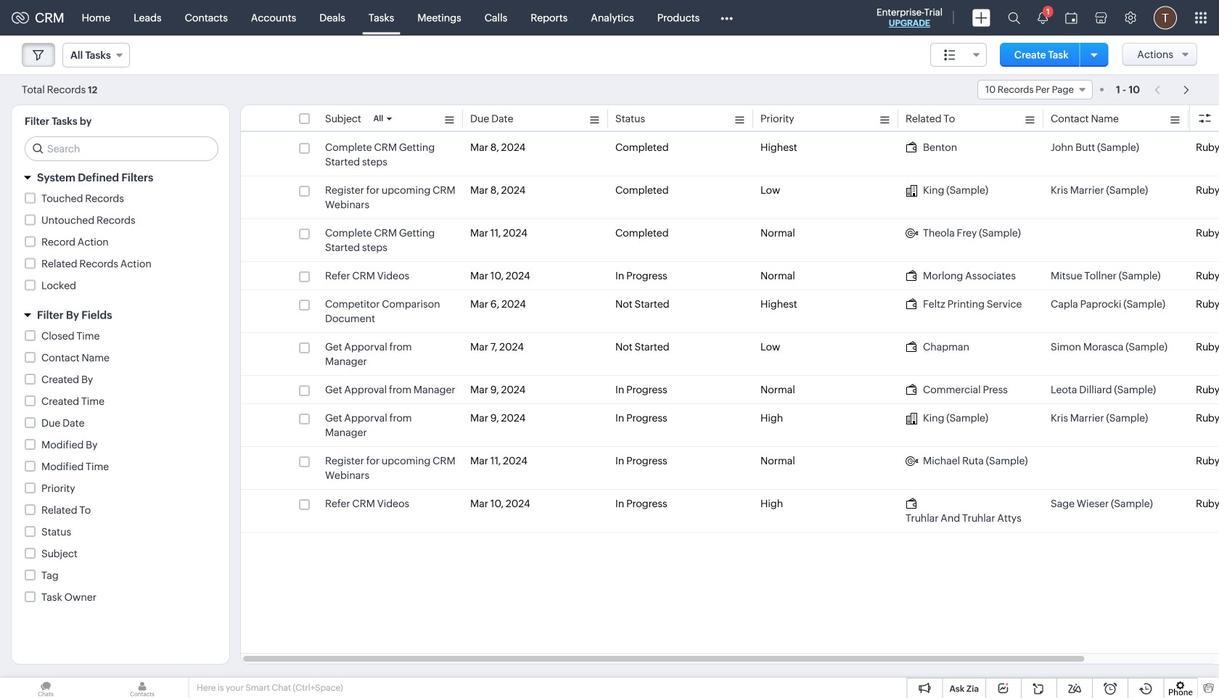 Task type: describe. For each thing, give the bounding box(es) containing it.
size image
[[944, 49, 956, 62]]

Other Modules field
[[711, 6, 743, 29]]

chats image
[[0, 678, 91, 698]]

search image
[[1008, 12, 1020, 24]]

Search text field
[[25, 137, 218, 160]]

create menu element
[[964, 0, 999, 35]]



Task type: locate. For each thing, give the bounding box(es) containing it.
contacts image
[[97, 678, 188, 698]]

search element
[[999, 0, 1029, 36]]

row group
[[241, 134, 1219, 533]]

profile image
[[1154, 6, 1177, 29]]

logo image
[[12, 12, 29, 24]]

none field size
[[930, 43, 987, 67]]

profile element
[[1145, 0, 1186, 35]]

calendar image
[[1065, 12, 1078, 24]]

signals element
[[1029, 0, 1057, 36]]

None field
[[62, 43, 130, 67], [930, 43, 987, 67], [978, 80, 1093, 99], [62, 43, 130, 67], [978, 80, 1093, 99]]

create menu image
[[973, 9, 991, 26]]



Task type: vqa. For each thing, say whether or not it's contained in the screenshot.
CHANNELS image
no



